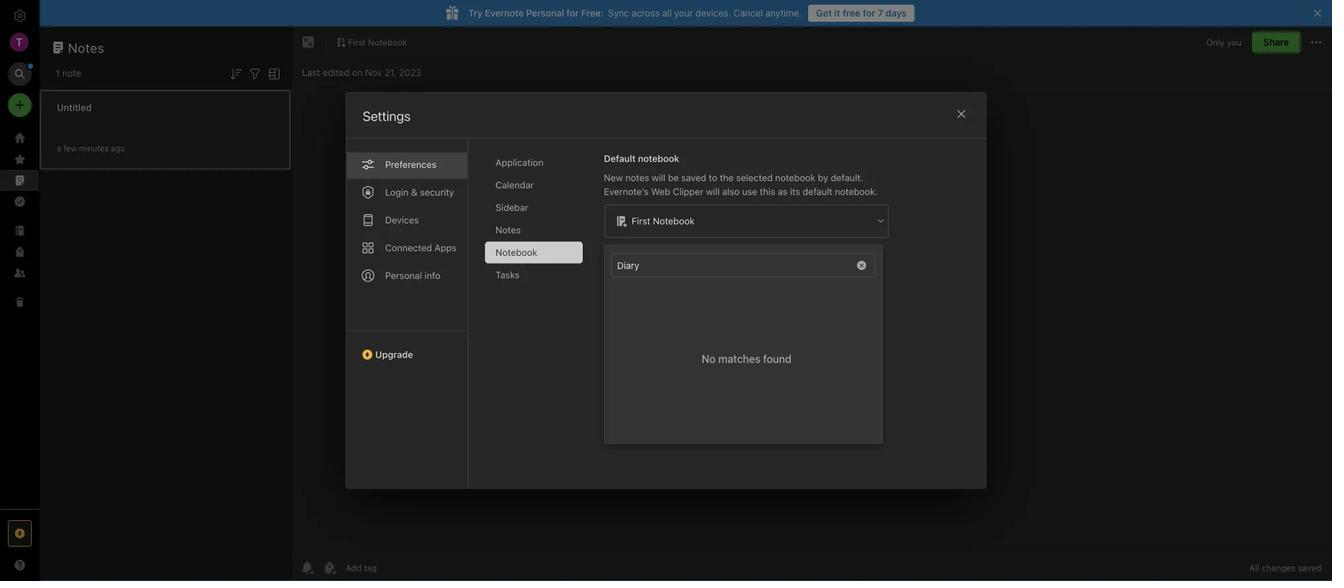 Task type: locate. For each thing, give the bounding box(es) containing it.
1 horizontal spatial personal
[[527, 8, 564, 19]]

tab list
[[346, 139, 469, 488], [485, 152, 594, 488]]

1 horizontal spatial notebook
[[496, 247, 538, 258]]

upgrade
[[376, 349, 413, 360]]

0 horizontal spatial notes
[[68, 40, 105, 55]]

first notebook up nov
[[348, 37, 407, 47]]

1 vertical spatial notebook
[[653, 216, 695, 226]]

free:
[[582, 8, 604, 19]]

0 vertical spatial notebook
[[368, 37, 407, 47]]

0 vertical spatial first
[[348, 37, 366, 47]]

last
[[302, 67, 320, 78]]

on
[[352, 67, 363, 78]]

1 horizontal spatial notes
[[496, 224, 521, 235]]

notes
[[68, 40, 105, 55], [496, 224, 521, 235]]

default
[[604, 153, 636, 164]]

1 horizontal spatial first notebook
[[632, 216, 695, 226]]

clipper
[[673, 186, 704, 197]]

devices
[[385, 215, 419, 225]]

0 horizontal spatial first notebook
[[348, 37, 407, 47]]

1 vertical spatial will
[[706, 186, 720, 197]]

it
[[835, 8, 841, 19]]

will up web
[[652, 172, 666, 183]]

across
[[632, 8, 660, 19]]

notebook inside notebook tab
[[496, 247, 538, 258]]

the
[[720, 172, 734, 183]]

1 vertical spatial personal
[[385, 270, 422, 281]]

evernote's
[[604, 186, 649, 197]]

will down to
[[706, 186, 720, 197]]

first inside 'default notebook' field
[[632, 216, 651, 226]]

&
[[411, 187, 418, 198]]

1
[[56, 68, 60, 79]]

0 horizontal spatial personal
[[385, 270, 422, 281]]

2 vertical spatial notebook
[[496, 247, 538, 258]]

0 vertical spatial saved
[[682, 172, 707, 183]]

notebook up be
[[638, 153, 680, 164]]

1 vertical spatial notes
[[496, 224, 521, 235]]

0 horizontal spatial first
[[348, 37, 366, 47]]

1 vertical spatial first
[[632, 216, 651, 226]]

1 vertical spatial first notebook
[[632, 216, 695, 226]]

1 horizontal spatial will
[[706, 186, 720, 197]]

1 vertical spatial saved
[[1299, 563, 1322, 573]]

sync
[[608, 8, 629, 19]]

Find a location… text field
[[612, 255, 849, 276]]

sidebar
[[496, 202, 529, 213]]

first notebook inside 'default notebook' field
[[632, 216, 695, 226]]

cancel
[[734, 8, 763, 19]]

notebook up its
[[776, 172, 816, 183]]

first notebook down web
[[632, 216, 695, 226]]

sidebar tab
[[485, 197, 583, 219]]

2 horizontal spatial notebook
[[653, 216, 695, 226]]

few
[[63, 144, 77, 153]]

notebook
[[638, 153, 680, 164], [776, 172, 816, 183]]

saved up 'clipper'
[[682, 172, 707, 183]]

anytime.
[[766, 8, 802, 19]]

first notebook
[[348, 37, 407, 47], [632, 216, 695, 226]]

Note Editor text field
[[292, 90, 1333, 554]]

also
[[723, 186, 740, 197]]

by
[[818, 172, 829, 183]]

for for 7
[[863, 8, 876, 19]]

personal down the "connected"
[[385, 270, 422, 281]]

0 horizontal spatial notebook
[[368, 37, 407, 47]]

first
[[348, 37, 366, 47], [632, 216, 651, 226]]

notebook up tasks
[[496, 247, 538, 258]]

0 horizontal spatial notebook
[[638, 153, 680, 164]]

notebook.
[[835, 186, 878, 197]]

notebook
[[368, 37, 407, 47], [653, 216, 695, 226], [496, 247, 538, 258]]

notes up the note
[[68, 40, 105, 55]]

for inside button
[[863, 8, 876, 19]]

1 horizontal spatial for
[[863, 8, 876, 19]]

notebook down web
[[653, 216, 695, 226]]

0 vertical spatial personal
[[527, 8, 564, 19]]

1 for from the left
[[567, 8, 579, 19]]

1 vertical spatial notebook
[[776, 172, 816, 183]]

notes tab
[[485, 219, 583, 241]]

for
[[567, 8, 579, 19], [863, 8, 876, 19]]

changes
[[1263, 563, 1296, 573]]

notebook up 21,
[[368, 37, 407, 47]]

0 horizontal spatial for
[[567, 8, 579, 19]]

personal right evernote
[[527, 8, 564, 19]]

close image
[[954, 106, 970, 122]]

1 horizontal spatial notebook
[[776, 172, 816, 183]]

calendar tab
[[485, 174, 583, 196]]

0 vertical spatial first notebook
[[348, 37, 407, 47]]

notes down sidebar on the top of page
[[496, 224, 521, 235]]

to
[[709, 172, 718, 183]]

login
[[385, 187, 409, 198]]

0 horizontal spatial saved
[[682, 172, 707, 183]]

only
[[1207, 37, 1225, 47]]

saved
[[682, 172, 707, 183], [1299, 563, 1322, 573]]

edited
[[323, 67, 350, 78]]

all changes saved
[[1250, 563, 1322, 573]]

0 horizontal spatial tab list
[[346, 139, 469, 488]]

first down evernote's
[[632, 216, 651, 226]]

web
[[652, 186, 671, 197]]

this
[[760, 186, 776, 197]]

1 horizontal spatial saved
[[1299, 563, 1322, 573]]

for left 7
[[863, 8, 876, 19]]

info
[[425, 270, 441, 281]]

1 horizontal spatial first
[[632, 216, 651, 226]]

for left free:
[[567, 8, 579, 19]]

untitled
[[57, 102, 92, 113]]

notebook inside "first notebook" button
[[368, 37, 407, 47]]

all
[[1250, 563, 1260, 573]]

personal
[[527, 8, 564, 19], [385, 270, 422, 281]]

2 for from the left
[[863, 8, 876, 19]]

tree
[[0, 128, 40, 508]]

0 horizontal spatial will
[[652, 172, 666, 183]]

add a reminder image
[[300, 560, 315, 576]]

nov
[[365, 67, 382, 78]]

will
[[652, 172, 666, 183], [706, 186, 720, 197]]

found
[[764, 353, 792, 365]]

upgrade image
[[12, 526, 28, 541]]

saved right 'changes'
[[1299, 563, 1322, 573]]

0 vertical spatial notebook
[[638, 153, 680, 164]]

first up on
[[348, 37, 366, 47]]

1 horizontal spatial tab list
[[485, 152, 594, 488]]

calendar
[[496, 180, 534, 190]]

connected apps
[[385, 242, 457, 253]]

Default notebook field
[[604, 204, 890, 238]]

upgrade button
[[346, 330, 468, 365]]

new
[[604, 172, 623, 183]]

notebook inside new notes will be saved to the selected notebook by default. evernote's web clipper will also use this as its default notebook.
[[776, 172, 816, 183]]

application tab
[[485, 152, 583, 174]]

personal info
[[385, 270, 441, 281]]

as
[[778, 186, 788, 197]]

get it free for 7 days
[[817, 8, 907, 19]]



Task type: vqa. For each thing, say whether or not it's contained in the screenshot.
Search text box
no



Task type: describe. For each thing, give the bounding box(es) containing it.
tab list containing application
[[485, 152, 594, 488]]

saved inside new notes will be saved to the selected notebook by default. evernote's web clipper will also use this as its default notebook.
[[682, 172, 707, 183]]

0 vertical spatial notes
[[68, 40, 105, 55]]

default
[[803, 186, 833, 197]]

its
[[791, 186, 801, 197]]

get it free for 7 days button
[[809, 5, 915, 22]]

connected
[[385, 242, 432, 253]]

share button
[[1253, 32, 1301, 53]]

personal inside tab list
[[385, 270, 422, 281]]

a few minutes ago
[[57, 144, 125, 153]]

days
[[886, 8, 907, 19]]

last edited on nov 21, 2023
[[302, 67, 422, 78]]

you
[[1228, 37, 1242, 47]]

get
[[817, 8, 832, 19]]

notes
[[626, 172, 650, 183]]

minutes
[[79, 144, 109, 153]]

notebook tab
[[485, 242, 583, 263]]

0 vertical spatial will
[[652, 172, 666, 183]]

new notes will be saved to the selected notebook by default. evernote's web clipper will also use this as its default notebook.
[[604, 172, 878, 197]]

use
[[742, 186, 758, 197]]

settings image
[[12, 8, 28, 24]]

notes inside tab
[[496, 224, 521, 235]]

note
[[62, 68, 81, 79]]

ago
[[111, 144, 125, 153]]

your
[[675, 8, 693, 19]]

evernote
[[485, 8, 524, 19]]

saved inside note window element
[[1299, 563, 1322, 573]]

1 note
[[56, 68, 81, 79]]

tasks tab
[[485, 264, 583, 286]]

no matches found button
[[605, 254, 883, 435]]

share
[[1264, 37, 1290, 48]]

selected
[[737, 172, 773, 183]]

no
[[702, 353, 716, 365]]

try evernote personal for free: sync across all your devices. cancel anytime.
[[469, 8, 802, 19]]

try
[[469, 8, 483, 19]]

security
[[420, 187, 454, 198]]

no matches found
[[702, 353, 792, 365]]

add tag image
[[322, 560, 338, 576]]

devices.
[[696, 8, 731, 19]]

home image
[[12, 130, 28, 146]]

login & security
[[385, 187, 454, 198]]

all
[[663, 8, 672, 19]]

matches
[[719, 353, 761, 365]]

only you
[[1207, 37, 1242, 47]]

be
[[668, 172, 679, 183]]

expand note image
[[301, 34, 317, 50]]

default notebook
[[604, 153, 680, 164]]

for for free:
[[567, 8, 579, 19]]

tab list containing preferences
[[346, 139, 469, 488]]

Find a location field
[[612, 254, 883, 435]]

first inside button
[[348, 37, 366, 47]]

free
[[843, 8, 861, 19]]

first notebook inside button
[[348, 37, 407, 47]]

7
[[878, 8, 884, 19]]

preferences
[[385, 159, 437, 170]]

a
[[57, 144, 61, 153]]

21,
[[385, 67, 397, 78]]

tasks
[[496, 269, 520, 280]]

settings
[[363, 108, 411, 124]]

application
[[496, 157, 544, 168]]

apps
[[435, 242, 457, 253]]

notebook inside 'default notebook' field
[[653, 216, 695, 226]]

first notebook button
[[332, 33, 412, 52]]

default.
[[831, 172, 864, 183]]

2023
[[399, 67, 422, 78]]

note window element
[[292, 26, 1333, 581]]



